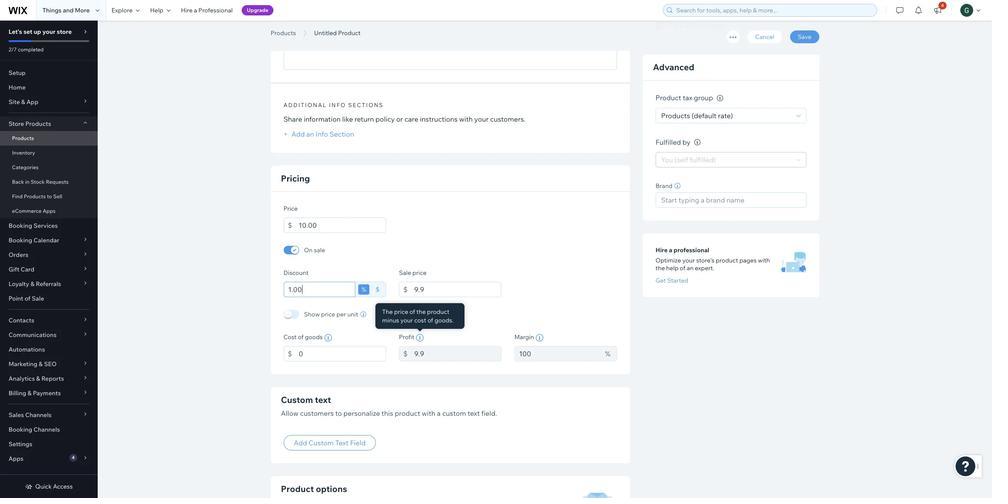 Task type: describe. For each thing, give the bounding box(es) containing it.
the
[[382, 308, 393, 316]]

professional
[[674, 247, 710, 254]]

show
[[304, 311, 320, 319]]

care
[[405, 115, 418, 124]]

contacts
[[9, 317, 34, 325]]

options
[[316, 484, 347, 495]]

get started
[[656, 277, 689, 285]]

products inside find products to sell link
[[24, 193, 46, 200]]

ecommerce apps
[[12, 208, 56, 214]]

1 vertical spatial apps
[[9, 455, 23, 463]]

sell
[[53, 193, 62, 200]]

settings
[[700, 21, 725, 30]]

sale price
[[399, 269, 427, 277]]

price for show
[[321, 311, 335, 319]]

rate)
[[718, 111, 733, 120]]

Search for tools, apps, help & more... field
[[674, 4, 875, 16]]

fulfilled by
[[656, 138, 691, 147]]

add an info section
[[290, 130, 354, 139]]

add custom text field button
[[284, 436, 376, 451]]

additional info sections
[[284, 102, 384, 108]]

the price of the product minus your cost of goods.
[[382, 308, 454, 325]]

& for billing
[[28, 390, 32, 397]]

app
[[26, 98, 38, 106]]

save
[[798, 33, 812, 41]]

with for text
[[422, 409, 436, 418]]

billing & payments
[[9, 390, 61, 397]]

cost of goods
[[284, 334, 323, 341]]

price
[[284, 205, 298, 213]]

setup link
[[0, 66, 98, 80]]

a for professional
[[669, 247, 673, 254]]

hire a professional
[[656, 247, 710, 254]]

1 vertical spatial text
[[468, 409, 480, 418]]

completed
[[18, 46, 44, 53]]

products link inside untitled product form
[[266, 29, 300, 37]]

share
[[284, 115, 302, 124]]

cost
[[284, 334, 297, 341]]

false text field
[[284, 21, 617, 70]]

things and more
[[42, 6, 90, 14]]

an inside optimize your store's product pages with the help of an expert.
[[687, 265, 694, 272]]

orders
[[9, 251, 28, 259]]

products (default rate)
[[661, 111, 733, 120]]

more
[[75, 6, 90, 14]]

gift card
[[9, 266, 34, 274]]

booking channels
[[9, 426, 60, 434]]

home
[[9, 84, 26, 91]]

sales
[[9, 412, 24, 419]]

home link
[[0, 80, 98, 95]]

automations
[[9, 346, 45, 354]]

edit seo settings
[[670, 21, 725, 30]]

of inside sidebar element
[[25, 295, 30, 303]]

unit
[[347, 311, 358, 319]]

customers
[[300, 409, 334, 418]]

calendar
[[34, 237, 59, 244]]

a for professional
[[194, 6, 197, 14]]

setup
[[9, 69, 26, 77]]

settings link
[[0, 437, 98, 452]]

get
[[656, 277, 666, 285]]

price for the
[[394, 308, 408, 316]]

(default
[[692, 111, 717, 120]]

add for add custom text field
[[294, 439, 307, 448]]

save button
[[790, 30, 820, 43]]

info
[[316, 130, 328, 139]]

professional
[[199, 6, 233, 14]]

Start typing a brand name field
[[659, 193, 804, 208]]

find
[[12, 193, 23, 200]]

contacts button
[[0, 313, 98, 328]]

0 vertical spatial an
[[306, 130, 314, 139]]

booking for booking services
[[9, 222, 32, 230]]

products down upgrade button
[[271, 29, 296, 37]]

optimize
[[656, 257, 681, 265]]

1 horizontal spatial apps
[[43, 208, 56, 214]]

edit
[[670, 21, 682, 30]]

quick access
[[35, 483, 73, 491]]

inventory
[[12, 150, 35, 156]]

with inside optimize your store's product pages with the help of an expert.
[[758, 257, 770, 265]]

sale
[[314, 247, 325, 254]]

booking services
[[9, 222, 58, 230]]

info
[[329, 102, 346, 108]]

channels for booking channels
[[34, 426, 60, 434]]

product inside the price of the product minus your cost of goods.
[[427, 308, 450, 316]]

4 inside button
[[941, 3, 944, 8]]

hire for hire a professional
[[656, 247, 668, 254]]

customers.
[[490, 115, 526, 124]]

seo inside dropdown button
[[44, 361, 57, 368]]

show price per unit
[[304, 311, 358, 319]]

& for analytics
[[36, 375, 40, 383]]

store
[[57, 28, 72, 36]]

profit
[[399, 334, 414, 341]]

in
[[25, 179, 30, 185]]

add for add an info section
[[292, 130, 305, 139]]

product inside custom text allow customers to personalize this product with a custom text field.
[[395, 409, 420, 418]]

marketing
[[9, 361, 37, 368]]

communications button
[[0, 328, 98, 343]]

your inside optimize your store's product pages with the help of an expert.
[[683, 257, 695, 265]]

booking for booking channels
[[9, 426, 32, 434]]

to inside custom text allow customers to personalize this product with a custom text field.
[[335, 409, 342, 418]]

the inside optimize your store's product pages with the help of an expert.
[[656, 265, 665, 272]]

point
[[9, 295, 23, 303]]

you (self fulfilled)
[[661, 156, 716, 164]]

1 vertical spatial %
[[605, 350, 611, 358]]

sale inside untitled product form
[[399, 269, 411, 277]]

back in stock requests link
[[0, 175, 98, 189]]

billing & payments button
[[0, 386, 98, 401]]

cost
[[414, 317, 426, 325]]

stock
[[31, 179, 45, 185]]

loyalty
[[9, 280, 29, 288]]

additional
[[284, 102, 327, 108]]

booking services link
[[0, 219, 98, 233]]

0 horizontal spatial %
[[362, 286, 366, 294]]

info tooltip image right group
[[717, 95, 724, 102]]

cancel button
[[748, 30, 782, 43]]

categories link
[[0, 160, 98, 175]]

quick access button
[[25, 483, 73, 491]]



Task type: locate. For each thing, give the bounding box(es) containing it.
your inside sidebar element
[[42, 28, 55, 36]]

ecommerce apps link
[[0, 204, 98, 219]]

1 booking from the top
[[9, 222, 32, 230]]

1 horizontal spatial hire
[[656, 247, 668, 254]]

channels up "booking channels"
[[25, 412, 52, 419]]

0 vertical spatial add
[[292, 130, 305, 139]]

&
[[21, 98, 25, 106], [31, 280, 34, 288], [39, 361, 43, 368], [36, 375, 40, 383], [28, 390, 32, 397]]

booking channels link
[[0, 423, 98, 437]]

text
[[315, 395, 331, 406], [468, 409, 480, 418]]

policy
[[376, 115, 395, 124]]

sections
[[348, 102, 384, 108]]

the left help in the right bottom of the page
[[656, 265, 665, 272]]

1 horizontal spatial product
[[427, 308, 450, 316]]

help
[[150, 6, 163, 14]]

1 vertical spatial hire
[[656, 247, 668, 254]]

hire for hire a professional
[[181, 6, 193, 14]]

1 vertical spatial with
[[758, 257, 770, 265]]

1 vertical spatial booking
[[9, 237, 32, 244]]

to right customers
[[335, 409, 342, 418]]

1 vertical spatial custom
[[309, 439, 334, 448]]

booking for booking calendar
[[9, 237, 32, 244]]

1 vertical spatial products link
[[0, 131, 98, 146]]

0 vertical spatial to
[[47, 193, 52, 200]]

point of sale link
[[0, 292, 98, 306]]

& right billing
[[28, 390, 32, 397]]

$
[[288, 221, 292, 230], [403, 286, 408, 294], [376, 286, 380, 294], [288, 350, 292, 358], [403, 350, 408, 358]]

this
[[382, 409, 393, 418]]

the inside the price of the product minus your cost of goods.
[[417, 308, 426, 316]]

& for loyalty
[[31, 280, 34, 288]]

with for information
[[459, 115, 473, 124]]

info tooltip image for margin
[[536, 334, 544, 342]]

quick
[[35, 483, 52, 491]]

your down professional on the right of page
[[683, 257, 695, 265]]

0 vertical spatial hire
[[181, 6, 193, 14]]

marketing & seo
[[9, 361, 57, 368]]

1 horizontal spatial with
[[459, 115, 473, 124]]

a left professional
[[194, 6, 197, 14]]

0 vertical spatial 4
[[941, 3, 944, 8]]

0 vertical spatial apps
[[43, 208, 56, 214]]

& for site
[[21, 98, 25, 106]]

None text field
[[299, 218, 386, 233], [414, 346, 502, 362], [299, 218, 386, 233], [414, 346, 502, 362]]

1 vertical spatial channels
[[34, 426, 60, 434]]

products down product tax group
[[661, 111, 690, 120]]

sidebar element
[[0, 21, 98, 499]]

sales channels
[[9, 412, 52, 419]]

0 vertical spatial a
[[194, 6, 197, 14]]

price up the '$' text box
[[413, 269, 427, 277]]

hire right help button on the top left of the page
[[181, 6, 193, 14]]

to inside sidebar element
[[47, 193, 52, 200]]

with right instructions
[[459, 115, 473, 124]]

1 horizontal spatial price
[[394, 308, 408, 316]]

custom up allow
[[281, 395, 313, 406]]

1 vertical spatial product
[[427, 308, 450, 316]]

a inside custom text allow customers to personalize this product with a custom text field.
[[437, 409, 441, 418]]

the up cost
[[417, 308, 426, 316]]

2 horizontal spatial product
[[716, 257, 738, 265]]

0 horizontal spatial sale
[[32, 295, 44, 303]]

with right pages
[[758, 257, 770, 265]]

store products button
[[0, 117, 98, 131]]

0 vertical spatial channels
[[25, 412, 52, 419]]

referrals
[[36, 280, 61, 288]]

your inside the price of the product minus your cost of goods.
[[401, 317, 413, 325]]

0 vertical spatial custom
[[281, 395, 313, 406]]

help
[[667, 265, 679, 272]]

1 vertical spatial to
[[335, 409, 342, 418]]

0 vertical spatial sale
[[399, 269, 411, 277]]

0 horizontal spatial products link
[[0, 131, 98, 146]]

1 vertical spatial seo
[[44, 361, 57, 368]]

2 vertical spatial with
[[422, 409, 436, 418]]

analytics
[[9, 375, 35, 383]]

custom left text
[[309, 439, 334, 448]]

products right store
[[25, 120, 51, 128]]

price left per
[[321, 311, 335, 319]]

0 horizontal spatial text
[[315, 395, 331, 406]]

custom text allow customers to personalize this product with a custom text field.
[[281, 395, 497, 418]]

and
[[63, 6, 74, 14]]

0 horizontal spatial price
[[321, 311, 335, 319]]

field.
[[482, 409, 497, 418]]

2 vertical spatial a
[[437, 409, 441, 418]]

fulfilled
[[656, 138, 681, 147]]

booking inside popup button
[[9, 237, 32, 244]]

let's
[[9, 28, 22, 36]]

goods
[[305, 334, 323, 341]]

0 horizontal spatial apps
[[9, 455, 23, 463]]

advanced
[[653, 62, 695, 73]]

0 vertical spatial products link
[[266, 29, 300, 37]]

booking calendar button
[[0, 233, 98, 248]]

0 vertical spatial text
[[315, 395, 331, 406]]

on sale
[[304, 247, 325, 254]]

section
[[330, 130, 354, 139]]

2 booking from the top
[[9, 237, 32, 244]]

info tooltip image right margin
[[536, 334, 544, 342]]

0 horizontal spatial seo
[[44, 361, 57, 368]]

1 vertical spatial the
[[417, 308, 426, 316]]

a left custom
[[437, 409, 441, 418]]

text up customers
[[315, 395, 331, 406]]

0 horizontal spatial hire
[[181, 6, 193, 14]]

you
[[661, 156, 673, 164]]

expert.
[[695, 265, 715, 272]]

products link down upgrade button
[[266, 29, 300, 37]]

custom inside custom text allow customers to personalize this product with a custom text field.
[[281, 395, 313, 406]]

margin
[[515, 334, 534, 341]]

your left customers.
[[475, 115, 489, 124]]

back in stock requests
[[12, 179, 69, 185]]

store
[[9, 120, 24, 128]]

3 booking from the top
[[9, 426, 32, 434]]

product options
[[281, 484, 347, 495]]

seo right edit
[[684, 21, 698, 30]]

1 horizontal spatial to
[[335, 409, 342, 418]]

product right this
[[395, 409, 420, 418]]

& for marketing
[[39, 361, 43, 368]]

get started link
[[656, 277, 689, 285]]

set
[[23, 28, 32, 36]]

& inside popup button
[[21, 98, 25, 106]]

started
[[668, 277, 689, 285]]

%
[[362, 286, 366, 294], [605, 350, 611, 358]]

an
[[306, 130, 314, 139], [687, 265, 694, 272]]

hire inside untitled product form
[[656, 247, 668, 254]]

info tooltip image for fulfilled by
[[694, 140, 701, 146]]

price for sale
[[413, 269, 427, 277]]

products up ecommerce apps
[[24, 193, 46, 200]]

& up analytics & reports
[[39, 361, 43, 368]]

0 horizontal spatial 4
[[72, 455, 75, 461]]

price inside the price of the product minus your cost of goods.
[[394, 308, 408, 316]]

cancel
[[756, 33, 775, 41]]

(self
[[675, 156, 689, 164]]

up
[[34, 28, 41, 36]]

sale inside sidebar element
[[32, 295, 44, 303]]

2 horizontal spatial price
[[413, 269, 427, 277]]

add down share
[[292, 130, 305, 139]]

0 horizontal spatial an
[[306, 130, 314, 139]]

untitled
[[271, 18, 331, 38], [314, 29, 337, 37]]

2 vertical spatial product
[[395, 409, 420, 418]]

allow
[[281, 409, 299, 418]]

booking up settings
[[9, 426, 32, 434]]

untitled product form
[[98, 0, 993, 499]]

0 vertical spatial booking
[[9, 222, 32, 230]]

ecommerce
[[12, 208, 42, 214]]

an left 'info'
[[306, 130, 314, 139]]

text left field.
[[468, 409, 480, 418]]

a up optimize
[[669, 247, 673, 254]]

1 horizontal spatial sale
[[399, 269, 411, 277]]

with inside custom text allow customers to personalize this product with a custom text field.
[[422, 409, 436, 418]]

0 horizontal spatial a
[[194, 6, 197, 14]]

automations link
[[0, 343, 98, 357]]

add custom text field
[[294, 439, 366, 448]]

1 horizontal spatial an
[[687, 265, 694, 272]]

0 horizontal spatial the
[[417, 308, 426, 316]]

products inside store products dropdown button
[[25, 120, 51, 128]]

1 horizontal spatial products link
[[266, 29, 300, 37]]

1 horizontal spatial the
[[656, 265, 665, 272]]

0 horizontal spatial product
[[395, 409, 420, 418]]

products link down store products
[[0, 131, 98, 146]]

upgrade button
[[242, 5, 274, 15]]

& left reports
[[36, 375, 40, 383]]

1 horizontal spatial seo
[[684, 21, 698, 30]]

product inside optimize your store's product pages with the help of an expert.
[[716, 257, 738, 265]]

1 vertical spatial 4
[[72, 455, 75, 461]]

a
[[194, 6, 197, 14], [669, 247, 673, 254], [437, 409, 441, 418]]

to left sell
[[47, 193, 52, 200]]

hire
[[181, 6, 193, 14], [656, 247, 668, 254]]

with left custom
[[422, 409, 436, 418]]

1 horizontal spatial %
[[605, 350, 611, 358]]

goods.
[[435, 317, 454, 325]]

2 vertical spatial booking
[[9, 426, 32, 434]]

seo down the automations link
[[44, 361, 57, 368]]

info tooltip image for profit
[[416, 334, 424, 342]]

2 horizontal spatial a
[[669, 247, 673, 254]]

$ text field
[[414, 282, 502, 298]]

your left cost
[[401, 317, 413, 325]]

brand
[[656, 182, 673, 190]]

product
[[716, 257, 738, 265], [427, 308, 450, 316], [395, 409, 420, 418]]

1 vertical spatial an
[[687, 265, 694, 272]]

an left expert.
[[687, 265, 694, 272]]

per
[[337, 311, 346, 319]]

share information like return policy or care instructions with your customers.
[[284, 115, 526, 124]]

sale
[[399, 269, 411, 277], [32, 295, 44, 303]]

apps down settings
[[9, 455, 23, 463]]

2/7
[[9, 46, 17, 53]]

loyalty & referrals
[[9, 280, 61, 288]]

booking up orders
[[9, 237, 32, 244]]

1 horizontal spatial text
[[468, 409, 480, 418]]

access
[[53, 483, 73, 491]]

booking down ecommerce
[[9, 222, 32, 230]]

add down allow
[[294, 439, 307, 448]]

0 vertical spatial product
[[716, 257, 738, 265]]

seo inside button
[[684, 21, 698, 30]]

hire up optimize
[[656, 247, 668, 254]]

1 vertical spatial add
[[294, 439, 307, 448]]

0 vertical spatial %
[[362, 286, 366, 294]]

seo settings image
[[656, 22, 664, 30]]

price up minus
[[394, 308, 408, 316]]

info tooltip image right 'by' at the right of page
[[694, 140, 701, 146]]

your right 'up'
[[42, 28, 55, 36]]

0 vertical spatial the
[[656, 265, 665, 272]]

& inside popup button
[[36, 375, 40, 383]]

apps down find products to sell link
[[43, 208, 56, 214]]

requests
[[46, 179, 69, 185]]

info tooltip image right "profit"
[[416, 334, 424, 342]]

billing
[[9, 390, 26, 397]]

1 vertical spatial sale
[[32, 295, 44, 303]]

custom inside button
[[309, 439, 334, 448]]

products link
[[266, 29, 300, 37], [0, 131, 98, 146]]

info tooltip image
[[717, 95, 724, 102], [694, 140, 701, 146], [416, 334, 424, 342], [536, 334, 544, 342]]

product tax group
[[656, 94, 715, 102]]

& right loyalty
[[31, 280, 34, 288]]

channels up settings link
[[34, 426, 60, 434]]

0 horizontal spatial with
[[422, 409, 436, 418]]

services
[[34, 222, 58, 230]]

1 horizontal spatial 4
[[941, 3, 944, 8]]

0 horizontal spatial to
[[47, 193, 52, 200]]

product up goods.
[[427, 308, 450, 316]]

site & app button
[[0, 95, 98, 109]]

things
[[42, 6, 62, 14]]

of inside optimize your store's product pages with the help of an expert.
[[680, 265, 686, 272]]

4 inside sidebar element
[[72, 455, 75, 461]]

1 horizontal spatial a
[[437, 409, 441, 418]]

0 vertical spatial seo
[[684, 21, 698, 30]]

products up inventory
[[12, 135, 34, 141]]

communications
[[9, 331, 57, 339]]

1 vertical spatial a
[[669, 247, 673, 254]]

product left pages
[[716, 257, 738, 265]]

channels for sales channels
[[25, 412, 52, 419]]

payments
[[33, 390, 61, 397]]

loyalty & referrals button
[[0, 277, 98, 292]]

& inside dropdown button
[[28, 390, 32, 397]]

None text field
[[284, 282, 355, 298], [299, 346, 386, 362], [515, 346, 601, 362], [284, 282, 355, 298], [299, 346, 386, 362], [515, 346, 601, 362]]

add inside button
[[294, 439, 307, 448]]

channels inside dropdown button
[[25, 412, 52, 419]]

2 horizontal spatial with
[[758, 257, 770, 265]]

booking calendar
[[9, 237, 59, 244]]

info tooltip image
[[324, 334, 332, 342]]

add
[[292, 130, 305, 139], [294, 439, 307, 448]]

or
[[396, 115, 403, 124]]

0 vertical spatial with
[[459, 115, 473, 124]]

& right site
[[21, 98, 25, 106]]

hire a professional
[[181, 6, 233, 14]]

gift card button
[[0, 262, 98, 277]]

settings
[[9, 441, 32, 448]]

gift
[[9, 266, 19, 274]]



Task type: vqa. For each thing, say whether or not it's contained in the screenshot.
Upgrade Now within the BUTTON
no



